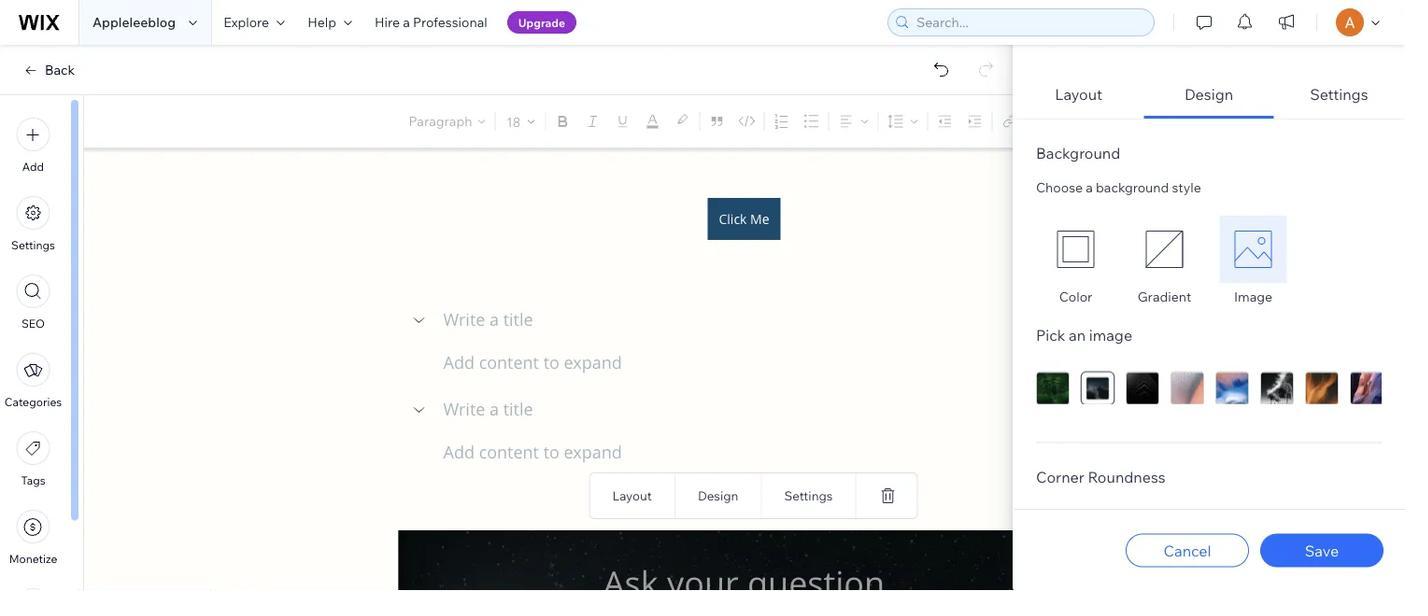 Task type: describe. For each thing, give the bounding box(es) containing it.
seo
[[21, 317, 45, 331]]

0 horizontal spatial layout
[[612, 488, 652, 504]]

corner
[[1036, 468, 1085, 486]]

layout inside tab list
[[1055, 85, 1103, 104]]

help
[[308, 14, 336, 30]]

pick
[[1036, 326, 1066, 344]]

notes button
[[1307, 109, 1383, 134]]

save button
[[1260, 534, 1384, 568]]

ricosmodal dialog
[[1013, 0, 1405, 591]]

hire a professional
[[375, 14, 488, 30]]

add
[[22, 160, 44, 174]]

categories
[[4, 395, 62, 409]]

roundness
[[1088, 468, 1166, 486]]

click me
[[719, 210, 769, 228]]

style
[[1172, 179, 1201, 196]]

design tab panel
[[1014, 120, 1404, 497]]

corner roundness
[[1036, 468, 1166, 486]]

poll
[[1036, 25, 1068, 49]]

cancel button
[[1126, 534, 1249, 568]]

a for professional
[[403, 14, 410, 30]]

hire
[[375, 14, 400, 30]]

tab list inside ricosmodal dialog
[[1014, 73, 1404, 497]]

background
[[1096, 179, 1169, 196]]

pick an image
[[1036, 326, 1133, 344]]

click me button
[[708, 198, 781, 240]]

monetize button
[[9, 510, 57, 566]]

image
[[1234, 289, 1273, 305]]

1 vertical spatial design
[[698, 488, 739, 504]]

appleleeblog
[[92, 14, 176, 30]]

upgrade button
[[507, 11, 576, 34]]

tags
[[21, 474, 45, 488]]

save
[[1305, 541, 1339, 560]]

gradient
[[1138, 289, 1192, 305]]

help button
[[296, 0, 363, 45]]

image
[[1089, 326, 1133, 344]]

hire a professional link
[[363, 0, 499, 45]]

settings inside menu
[[11, 238, 55, 252]]

add button
[[16, 118, 50, 174]]

back
[[45, 62, 75, 78]]

tags button
[[16, 432, 50, 488]]

cancel
[[1164, 541, 1211, 560]]

professional
[[413, 14, 488, 30]]



Task type: locate. For each thing, give the bounding box(es) containing it.
2 vertical spatial settings button
[[780, 484, 838, 509]]

settings
[[1310, 85, 1368, 104], [11, 238, 55, 252], [784, 488, 833, 504]]

1 vertical spatial settings
[[11, 238, 55, 252]]

1 vertical spatial layout
[[612, 488, 652, 504]]

monetize
[[9, 552, 57, 566]]

0 horizontal spatial settings
[[11, 238, 55, 252]]

2 horizontal spatial settings button
[[1274, 73, 1404, 119]]

design
[[1185, 85, 1233, 104], [698, 488, 739, 504]]

0 vertical spatial settings
[[1310, 85, 1368, 104]]

tab list containing layout
[[1014, 73, 1404, 497]]

0 horizontal spatial a
[[403, 14, 410, 30]]

0 vertical spatial design
[[1185, 85, 1233, 104]]

a right choose
[[1086, 179, 1093, 196]]

a inside design tab panel
[[1086, 179, 1093, 196]]

seo button
[[16, 275, 50, 331]]

color
[[1059, 289, 1092, 305]]

1 horizontal spatial a
[[1086, 179, 1093, 196]]

layout button
[[1014, 73, 1144, 119], [608, 484, 657, 509]]

layout button for the bottommost settings "button"
[[608, 484, 657, 509]]

list box inside design tab panel
[[1036, 216, 1382, 305]]

2 horizontal spatial settings
[[1310, 85, 1368, 104]]

Click Me text field
[[398, 74, 1090, 591]]

1 horizontal spatial settings button
[[780, 484, 838, 509]]

design button for layout button for settings "button" inside the tab list
[[1144, 73, 1274, 119]]

tab list
[[1014, 73, 1404, 497]]

1 vertical spatial layout button
[[608, 484, 657, 509]]

layout
[[1055, 85, 1103, 104], [612, 488, 652, 504]]

layout button for settings "button" inside the tab list
[[1014, 73, 1144, 119]]

0 vertical spatial a
[[403, 14, 410, 30]]

0 horizontal spatial design button
[[693, 484, 743, 509]]

background
[[1036, 144, 1121, 163]]

settings inside tab list
[[1310, 85, 1368, 104]]

1 horizontal spatial design button
[[1144, 73, 1274, 119]]

0 vertical spatial layout button
[[1014, 73, 1144, 119]]

choose a background style
[[1036, 179, 1201, 196]]

an
[[1069, 326, 1086, 344]]

0 horizontal spatial layout button
[[608, 484, 657, 509]]

0 horizontal spatial design
[[698, 488, 739, 504]]

translate image
[[16, 589, 50, 591]]

1 vertical spatial a
[[1086, 179, 1093, 196]]

0 vertical spatial settings button
[[1274, 73, 1404, 119]]

upgrade
[[518, 15, 565, 29]]

None text field
[[443, 351, 1090, 377], [443, 398, 1090, 423], [443, 351, 1090, 377], [443, 398, 1090, 423]]

choose
[[1036, 179, 1083, 196]]

settings button inside menu
[[11, 196, 55, 252]]

1 horizontal spatial design
[[1185, 85, 1233, 104]]

design inside tab list
[[1185, 85, 1233, 104]]

click
[[719, 210, 747, 228]]

explore
[[223, 14, 269, 30]]

0 vertical spatial design button
[[1144, 73, 1274, 119]]

Search... field
[[911, 9, 1148, 36]]

back button
[[22, 62, 75, 78]]

design button
[[1144, 73, 1274, 119], [693, 484, 743, 509]]

0 horizontal spatial settings button
[[11, 196, 55, 252]]

me
[[750, 210, 769, 228]]

menu containing add
[[0, 107, 66, 591]]

1 vertical spatial design button
[[693, 484, 743, 509]]

1 horizontal spatial layout button
[[1014, 73, 1144, 119]]

1 vertical spatial settings button
[[11, 196, 55, 252]]

list box containing color
[[1036, 216, 1382, 305]]

a for background
[[1086, 179, 1093, 196]]

2 vertical spatial settings
[[784, 488, 833, 504]]

1 horizontal spatial settings
[[784, 488, 833, 504]]

design button for layout button for the bottommost settings "button"
[[693, 484, 743, 509]]

settings button inside tab list
[[1274, 73, 1404, 119]]

design button inside tab list
[[1144, 73, 1274, 119]]

a right hire
[[403, 14, 410, 30]]

notes
[[1341, 113, 1377, 129]]

menu
[[0, 107, 66, 591]]

0 vertical spatial layout
[[1055, 85, 1103, 104]]

a
[[403, 14, 410, 30], [1086, 179, 1093, 196]]

list box
[[1036, 216, 1382, 305]]

None text field
[[443, 308, 1090, 333], [443, 441, 1090, 466], [443, 308, 1090, 333], [443, 441, 1090, 466]]

categories button
[[4, 353, 62, 409]]

settings button
[[1274, 73, 1404, 119], [11, 196, 55, 252], [780, 484, 838, 509]]

1 horizontal spatial layout
[[1055, 85, 1103, 104]]



Task type: vqa. For each thing, say whether or not it's contained in the screenshot.
tab list
yes



